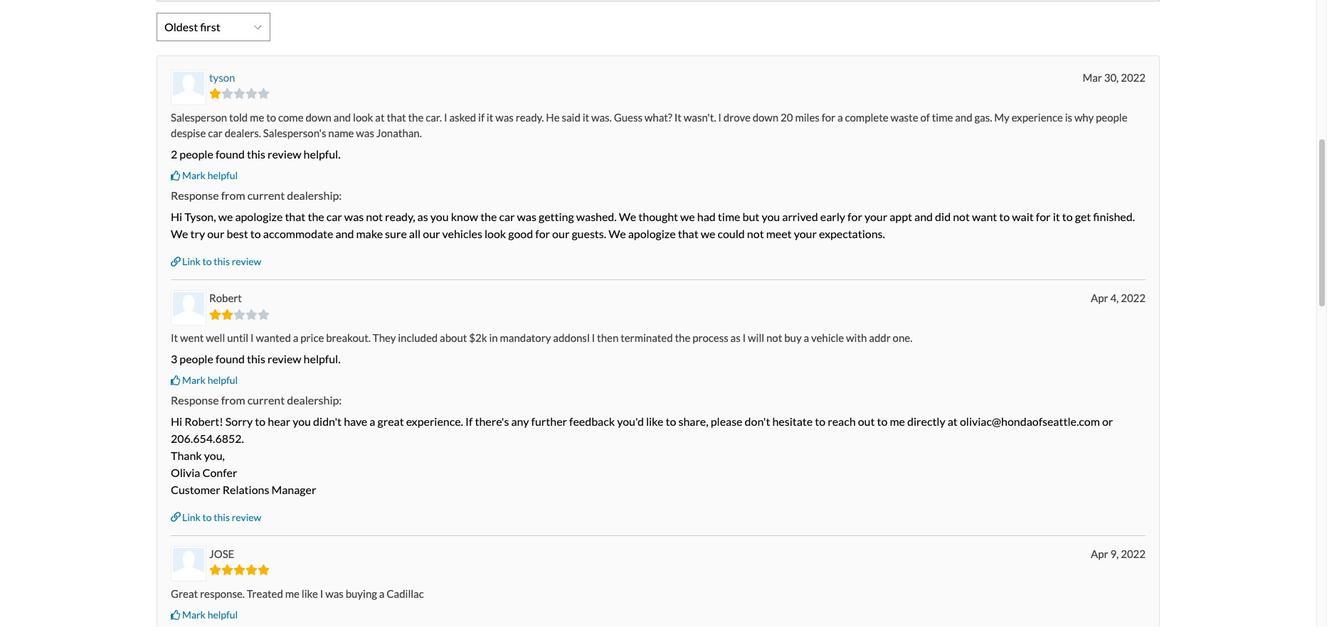 Task type: describe. For each thing, give the bounding box(es) containing it.
people for hi tyson, we apologize that the car was not ready, as you know the car was getting washed. we thought we had time but you arrived early for your appt and did not want to wait for it to get finished. we try our best to accommodate and make sure all our vehicles look good for our guests. we apologize that we could not meet your expectations.
[[180, 147, 213, 161]]

wanted
[[256, 332, 291, 345]]

accommodate
[[263, 227, 333, 241]]

to down the customer
[[203, 512, 212, 524]]

helpful. for 2 people found this review helpful.
[[304, 147, 341, 161]]

then
[[597, 332, 619, 345]]

drove
[[724, 111, 751, 124]]

hear
[[268, 415, 291, 429]]

link to this review for hi robert! sorry to hear you didn't have a great experience. if there's any further feedback you'd like to share, please don't hesitate to reach out to me directly at oliviac@hondaofseattle.com or 206.654.6852. thank you, olivia confer customer relations manager
[[182, 512, 261, 524]]

link to this review button for hi robert! sorry to hear you didn't have a great experience. if there's any further feedback you'd like to share, please don't hesitate to reach out to me directly at oliviac@hondaofseattle.com or 206.654.6852. thank you, olivia confer customer relations manager
[[171, 511, 261, 525]]

addonsl
[[553, 332, 590, 345]]

i right the car.
[[444, 111, 447, 124]]

apr for apr 4, 2022
[[1091, 292, 1109, 305]]

know
[[451, 210, 478, 224]]

you,
[[204, 449, 225, 463]]

0 horizontal spatial apologize
[[235, 210, 283, 224]]

car inside the salesperson told me to come down and look at that the car. i asked if it was ready. he said it was. guess what? it wasn't. i drove down 20 miles for a complete waste of time and gas. my experience is why people despise car dealers. salesperson's name was jonathan.
[[208, 127, 223, 140]]

robert
[[209, 292, 242, 305]]

share,
[[679, 415, 709, 429]]

the inside the salesperson told me to come down and look at that the car. i asked if it was ready. he said it was. guess what? it wasn't. i drove down 20 miles for a complete waste of time and gas. my experience is why people despise car dealers. salesperson's name was jonathan.
[[408, 111, 424, 124]]

jose
[[209, 548, 234, 561]]

review down the best
[[232, 255, 261, 268]]

i left 'drove'
[[719, 111, 722, 124]]

2 people found this review helpful.
[[171, 147, 341, 161]]

told
[[229, 111, 248, 124]]

3 2022 from the top
[[1121, 548, 1146, 561]]

experience
[[1012, 111, 1063, 124]]

to right the best
[[250, 227, 261, 241]]

thank
[[171, 449, 202, 463]]

9,
[[1111, 548, 1119, 561]]

link to this review button for hi tyson, we apologize that the car was not ready, as you know the car was getting washed. we thought we had time but you arrived early for your appt and did not want to wait for it to get finished. we try our best to accommodate and make sure all our vehicles look good for our guests. we apologize that we could not meet your expectations.
[[171, 255, 261, 269]]

addr
[[869, 332, 891, 345]]

hi for hi tyson, we apologize that the car was not ready, as you know the car was getting washed. we thought we had time but you arrived early for your appt and did not want to wait for it to get finished. we try our best to accommodate and make sure all our vehicles look good for our guests. we apologize that we could not meet your expectations.
[[171, 210, 182, 224]]

i left buying
[[320, 588, 323, 601]]

thought
[[639, 210, 678, 224]]

helpful for sorry
[[208, 375, 238, 387]]

3 our from the left
[[553, 227, 570, 241]]

breakout.
[[326, 332, 371, 345]]

helpful. for 3 people found this review helpful.
[[304, 352, 341, 366]]

don't
[[745, 415, 771, 429]]

tyson,
[[185, 210, 216, 224]]

relations
[[223, 484, 269, 497]]

please
[[711, 415, 743, 429]]

to down try
[[203, 255, 212, 268]]

you inside hi robert! sorry to hear you didn't have a great experience. if there's any further feedback you'd like to share, please don't hesitate to reach out to me directly at oliviac@hondaofseattle.com or 206.654.6852. thank you, olivia confer customer relations manager
[[293, 415, 311, 429]]

meet
[[767, 227, 792, 241]]

asked
[[450, 111, 476, 124]]

time inside the salesperson told me to come down and look at that the car. i asked if it was ready. he said it was. guess what? it wasn't. i drove down 20 miles for a complete waste of time and gas. my experience is why people despise car dealers. salesperson's name was jonathan.
[[932, 111, 954, 124]]

directly
[[908, 415, 946, 429]]

make
[[356, 227, 383, 241]]

look inside the salesperson told me to come down and look at that the car. i asked if it was ready. he said it was. guess what? it wasn't. i drove down 20 miles for a complete waste of time and gas. my experience is why people despise car dealers. salesperson's name was jonathan.
[[353, 111, 373, 124]]

did
[[936, 210, 951, 224]]

but
[[743, 210, 760, 224]]

current for apologize
[[247, 189, 285, 202]]

wait
[[1013, 210, 1034, 224]]

3 people found this review helpful.
[[171, 352, 341, 366]]

hesitate
[[773, 415, 813, 429]]

tyson
[[209, 71, 235, 84]]

customer
[[171, 484, 220, 497]]

hi robert! sorry to hear you didn't have a great experience. if there's any further feedback you'd like to share, please don't hesitate to reach out to me directly at oliviac@hondaofseattle.com or 206.654.6852. thank you, olivia confer customer relations manager
[[171, 415, 1114, 497]]

mar 30, 2022
[[1083, 71, 1146, 84]]

people inside the salesperson told me to come down and look at that the car. i asked if it was ready. he said it was. guess what? it wasn't. i drove down 20 miles for a complete waste of time and gas. my experience is why people despise car dealers. salesperson's name was jonathan.
[[1096, 111, 1128, 124]]

apr 4, 2022
[[1091, 292, 1146, 305]]

hi for hi robert! sorry to hear you didn't have a great experience. if there's any further feedback you'd like to share, please don't hesitate to reach out to me directly at oliviac@hondaofseattle.com or 206.654.6852. thank you, olivia confer customer relations manager
[[171, 415, 182, 429]]

the up accommodate
[[308, 210, 324, 224]]

salesperson's
[[263, 127, 326, 140]]

well
[[206, 332, 225, 345]]

to left wait
[[1000, 210, 1010, 224]]

link for hi tyson, we apologize that the car was not ready, as you know the car was getting washed. we thought we had time but you arrived early for your appt and did not want to wait for it to get finished. we try our best to accommodate and make sure all our vehicles look good for our guests. we apologize that we could not meet your expectations.
[[182, 255, 201, 268]]

gas.
[[975, 111, 993, 124]]

response from current dealership: for to
[[171, 394, 342, 407]]

until
[[227, 332, 249, 345]]

salesperson told me to come down and look at that the car. i asked if it was ready. he said it was. guess what? it wasn't. i drove down 20 miles for a complete waste of time and gas. my experience is why people despise car dealers. salesperson's name was jonathan.
[[171, 111, 1128, 140]]

that inside the salesperson told me to come down and look at that the car. i asked if it was ready. he said it was. guess what? it wasn't. i drove down 20 miles for a complete waste of time and gas. my experience is why people despise car dealers. salesperson's name was jonathan.
[[387, 111, 406, 124]]

2 our from the left
[[423, 227, 440, 241]]

what?
[[645, 111, 673, 124]]

2 vertical spatial me
[[285, 588, 300, 601]]

3 helpful from the top
[[208, 609, 238, 622]]

miles
[[795, 111, 820, 124]]

1 horizontal spatial we
[[681, 210, 695, 224]]

0 horizontal spatial like
[[302, 588, 318, 601]]

mark helpful button for 3
[[171, 374, 238, 388]]

2 horizontal spatial you
[[762, 210, 780, 224]]

washed.
[[576, 210, 617, 224]]

0 horizontal spatial that
[[285, 210, 306, 224]]

process
[[693, 332, 729, 345]]

about
[[440, 332, 467, 345]]

guess
[[614, 111, 643, 124]]

we left the thought
[[619, 210, 637, 224]]

response for tyson,
[[171, 189, 219, 202]]

jose image
[[173, 549, 204, 580]]

to inside the salesperson told me to come down and look at that the car. i asked if it was ready. he said it was. guess what? it wasn't. i drove down 20 miles for a complete waste of time and gas. my experience is why people despise car dealers. salesperson's name was jonathan.
[[266, 111, 276, 124]]

0 horizontal spatial your
[[794, 227, 817, 241]]

dealership: for the
[[287, 189, 342, 202]]

there's
[[475, 415, 509, 429]]

dealers.
[[225, 127, 261, 140]]

buy
[[785, 332, 802, 345]]

with
[[847, 332, 867, 345]]

apr 9, 2022
[[1091, 548, 1146, 561]]

was.
[[592, 111, 612, 124]]

3 mark helpful from the top
[[182, 609, 238, 622]]

went
[[180, 332, 204, 345]]

to left reach
[[815, 415, 826, 429]]

could
[[718, 227, 745, 241]]

2 down from the left
[[753, 111, 779, 124]]

want
[[973, 210, 998, 224]]

ready,
[[385, 210, 415, 224]]

i right "until"
[[251, 332, 254, 345]]

price
[[301, 332, 324, 345]]

not up make
[[366, 210, 383, 224]]

the left process
[[675, 332, 691, 345]]

great response. treated me like i was buying a cadillac
[[171, 588, 424, 601]]

name
[[328, 127, 354, 140]]

found for 3
[[216, 352, 245, 366]]

review down the relations
[[232, 512, 261, 524]]

1 our from the left
[[207, 227, 225, 241]]

at inside the salesperson told me to come down and look at that the car. i asked if it was ready. he said it was. guess what? it wasn't. i drove down 20 miles for a complete waste of time and gas. my experience is why people despise car dealers. salesperson's name was jonathan.
[[375, 111, 385, 124]]

all
[[409, 227, 421, 241]]

or
[[1103, 415, 1114, 429]]

of
[[921, 111, 930, 124]]

try
[[190, 227, 205, 241]]

one.
[[893, 332, 913, 345]]

we down washed.
[[609, 227, 626, 241]]

as inside hi tyson, we apologize that the car was not ready, as you know the car was getting washed. we thought we had time but you arrived early for your appt and did not want to wait for it to get finished. we try our best to accommodate and make sure all our vehicles look good for our guests. we apologize that we could not meet your expectations.
[[418, 210, 428, 224]]

was right if
[[496, 111, 514, 124]]

link to this review for hi tyson, we apologize that the car was not ready, as you know the car was getting washed. we thought we had time but you arrived early for your appt and did not want to wait for it to get finished. we try our best to accommodate and make sure all our vehicles look good for our guests. we apologize that we could not meet your expectations.
[[182, 255, 261, 268]]

is
[[1065, 111, 1073, 124]]

this down the best
[[214, 255, 230, 268]]

out
[[858, 415, 875, 429]]

not right the did at top
[[953, 210, 970, 224]]

apr for apr 9, 2022
[[1091, 548, 1109, 561]]

current for to
[[247, 394, 285, 407]]

this down dealers.
[[247, 147, 265, 161]]

it inside the salesperson told me to come down and look at that the car. i asked if it was ready. he said it was. guess what? it wasn't. i drove down 20 miles for a complete waste of time and gas. my experience is why people despise car dealers. salesperson's name was jonathan.
[[675, 111, 682, 124]]

sorry
[[226, 415, 253, 429]]

get
[[1076, 210, 1092, 224]]

4,
[[1111, 292, 1119, 305]]

for right wait
[[1036, 210, 1051, 224]]

for down getting
[[536, 227, 550, 241]]

mark helpful for 3
[[182, 375, 238, 387]]

have
[[344, 415, 368, 429]]

great
[[378, 415, 404, 429]]

it went well until i wanted  a price breakout. they   included about $2k in mandatory addonsl i then   terminated the process as i will not buy a vehicle with   addr one.
[[171, 332, 913, 345]]

not right will
[[767, 332, 783, 345]]

great
[[171, 588, 198, 601]]

response for robert!
[[171, 394, 219, 407]]

tyson image
[[173, 72, 204, 103]]

good
[[509, 227, 533, 241]]

to left get
[[1063, 210, 1073, 224]]

and left the did at top
[[915, 210, 933, 224]]

not down but
[[747, 227, 764, 241]]

we left try
[[171, 227, 188, 241]]

was up good
[[517, 210, 537, 224]]

waste
[[891, 111, 919, 124]]

i left will
[[743, 332, 746, 345]]

Search Reviews field
[[157, 0, 1160, 1]]

didn't
[[313, 415, 342, 429]]

will
[[748, 332, 765, 345]]

from for we
[[221, 189, 245, 202]]

1 horizontal spatial you
[[431, 210, 449, 224]]



Task type: locate. For each thing, give the bounding box(es) containing it.
olivia
[[171, 466, 200, 480]]

time inside hi tyson, we apologize that the car was not ready, as you know the car was getting washed. we thought we had time but you arrived early for your appt and did not want to wait for it to get finished. we try our best to accommodate and make sure all our vehicles look good for our guests. we apologize that we could not meet your expectations.
[[718, 210, 741, 224]]

apr left 9,
[[1091, 548, 1109, 561]]

0 vertical spatial at
[[375, 111, 385, 124]]

2 apr from the top
[[1091, 548, 1109, 561]]

a inside hi robert! sorry to hear you didn't have a great experience. if there's any further feedback you'd like to share, please don't hesitate to reach out to me directly at oliviac@hondaofseattle.com or 206.654.6852. thank you, olivia confer customer relations manager
[[370, 415, 376, 429]]

2022
[[1121, 71, 1146, 84], [1121, 292, 1146, 305], [1121, 548, 1146, 561]]

1 mark from the top
[[182, 170, 206, 182]]

terminated
[[621, 332, 673, 345]]

hi inside hi robert! sorry to hear you didn't have a great experience. if there's any further feedback you'd like to share, please don't hesitate to reach out to me directly at oliviac@hondaofseattle.com or 206.654.6852. thank you, olivia confer customer relations manager
[[171, 415, 182, 429]]

response from current dealership: for apologize
[[171, 189, 342, 202]]

thumbs up image down great at bottom
[[171, 611, 181, 621]]

confer
[[202, 466, 237, 480]]

1 mark helpful button from the top
[[171, 169, 238, 183]]

2 response from current dealership: from the top
[[171, 394, 342, 407]]

0 vertical spatial me
[[250, 111, 264, 124]]

1 vertical spatial mark
[[182, 375, 206, 387]]

2 horizontal spatial it
[[1053, 210, 1061, 224]]

a right buy
[[804, 332, 810, 345]]

reach
[[828, 415, 856, 429]]

2022 for hi robert! sorry to hear you didn't have a great experience. if there's any further feedback you'd like to share, please don't hesitate to reach out to me directly at oliviac@hondaofseattle.com or 206.654.6852. thank you, olivia confer customer relations manager
[[1121, 292, 1146, 305]]

dealership: up accommodate
[[287, 189, 342, 202]]

a right buying
[[379, 588, 385, 601]]

0 vertical spatial dealership:
[[287, 189, 342, 202]]

1 horizontal spatial it
[[675, 111, 682, 124]]

to left the share,
[[666, 415, 677, 429]]

1 vertical spatial look
[[485, 227, 506, 241]]

1 2022 from the top
[[1121, 71, 1146, 84]]

2 horizontal spatial our
[[553, 227, 570, 241]]

to left hear
[[255, 415, 266, 429]]

1 helpful. from the top
[[304, 147, 341, 161]]

getting
[[539, 210, 574, 224]]

was left buying
[[325, 588, 344, 601]]

from up the best
[[221, 189, 245, 202]]

me left directly
[[890, 415, 906, 429]]

tyson link
[[209, 71, 235, 84]]

1 horizontal spatial our
[[423, 227, 440, 241]]

current
[[247, 189, 285, 202], [247, 394, 285, 407]]

0 vertical spatial like
[[646, 415, 664, 429]]

your
[[865, 210, 888, 224], [794, 227, 817, 241]]

apologize up the best
[[235, 210, 283, 224]]

you'd
[[617, 415, 644, 429]]

from up sorry
[[221, 394, 245, 407]]

1 vertical spatial like
[[302, 588, 318, 601]]

your down arrived
[[794, 227, 817, 241]]

me inside hi robert! sorry to hear you didn't have a great experience. if there's any further feedback you'd like to share, please don't hesitate to reach out to me directly at oliviac@hondaofseattle.com or 206.654.6852. thank you, olivia confer customer relations manager
[[890, 415, 906, 429]]

found
[[216, 147, 245, 161], [216, 352, 245, 366]]

1 horizontal spatial me
[[285, 588, 300, 601]]

response
[[171, 189, 219, 202], [171, 394, 219, 407]]

1 vertical spatial your
[[794, 227, 817, 241]]

for inside the salesperson told me to come down and look at that the car. i asked if it was ready. he said it was. guess what? it wasn't. i drove down 20 miles for a complete waste of time and gas. my experience is why people despise car dealers. salesperson's name was jonathan.
[[822, 111, 836, 124]]

look up name
[[353, 111, 373, 124]]

0 vertical spatial your
[[865, 210, 888, 224]]

a inside the salesperson told me to come down and look at that the car. i asked if it was ready. he said it was. guess what? it wasn't. i drove down 20 miles for a complete waste of time and gas. my experience is why people despise car dealers. salesperson's name was jonathan.
[[838, 111, 843, 124]]

further
[[531, 415, 567, 429]]

3
[[171, 352, 177, 366]]

2 vertical spatial people
[[180, 352, 213, 366]]

link image
[[171, 513, 181, 523]]

the right know
[[481, 210, 497, 224]]

if
[[478, 111, 485, 124]]

mark helpful down the response.
[[182, 609, 238, 622]]

0 horizontal spatial you
[[293, 415, 311, 429]]

robert!
[[185, 415, 223, 429]]

0 vertical spatial mark
[[182, 170, 206, 182]]

1 horizontal spatial as
[[731, 332, 741, 345]]

1 horizontal spatial time
[[932, 111, 954, 124]]

wasn't.
[[684, 111, 717, 124]]

1 horizontal spatial apologize
[[628, 227, 676, 241]]

a left price
[[293, 332, 299, 345]]

2 helpful. from the top
[[304, 352, 341, 366]]

2 found from the top
[[216, 352, 245, 366]]

1 vertical spatial link to this review
[[182, 512, 261, 524]]

i
[[444, 111, 447, 124], [719, 111, 722, 124], [251, 332, 254, 345], [592, 332, 595, 345], [743, 332, 746, 345], [320, 588, 323, 601]]

2 vertical spatial 2022
[[1121, 548, 1146, 561]]

from
[[221, 189, 245, 202], [221, 394, 245, 407]]

we
[[619, 210, 637, 224], [171, 227, 188, 241], [609, 227, 626, 241]]

mark down great at bottom
[[182, 609, 206, 622]]

2 mark from the top
[[182, 375, 206, 387]]

mark helpful button down 2
[[171, 169, 238, 183]]

car up accommodate
[[327, 210, 342, 224]]

0 vertical spatial hi
[[171, 210, 182, 224]]

206.654.6852.
[[171, 432, 244, 446]]

1 found from the top
[[216, 147, 245, 161]]

link to this review
[[182, 255, 261, 268], [182, 512, 261, 524]]

0 horizontal spatial time
[[718, 210, 741, 224]]

as up all
[[418, 210, 428, 224]]

at
[[375, 111, 385, 124], [948, 415, 958, 429]]

hi left robert!
[[171, 415, 182, 429]]

link image
[[171, 257, 181, 267]]

2 link from the top
[[182, 512, 201, 524]]

for
[[822, 111, 836, 124], [848, 210, 863, 224], [1036, 210, 1051, 224], [536, 227, 550, 241]]

it right said
[[583, 111, 590, 124]]

mark helpful up tyson,
[[182, 170, 238, 182]]

2 link to this review from the top
[[182, 512, 261, 524]]

in
[[489, 332, 498, 345]]

2 from from the top
[[221, 394, 245, 407]]

thumbs up image down 2
[[171, 171, 181, 181]]

1 vertical spatial link to this review button
[[171, 511, 261, 525]]

jonathan.
[[376, 127, 422, 140]]

1 vertical spatial helpful.
[[304, 352, 341, 366]]

look
[[353, 111, 373, 124], [485, 227, 506, 241]]

3 mark from the top
[[182, 609, 206, 622]]

our right all
[[423, 227, 440, 241]]

they
[[373, 332, 396, 345]]

helpful down the response.
[[208, 609, 238, 622]]

like
[[646, 415, 664, 429], [302, 588, 318, 601]]

me right "told"
[[250, 111, 264, 124]]

thumbs up image
[[171, 376, 181, 386]]

hi left tyson,
[[171, 210, 182, 224]]

complete
[[845, 111, 889, 124]]

1 from from the top
[[221, 189, 245, 202]]

and up name
[[334, 111, 351, 124]]

1 current from the top
[[247, 189, 285, 202]]

link to this review button down the customer
[[171, 511, 261, 525]]

it
[[487, 111, 494, 124], [583, 111, 590, 124], [1053, 210, 1061, 224]]

our down getting
[[553, 227, 570, 241]]

sure
[[385, 227, 407, 241]]

1 vertical spatial at
[[948, 415, 958, 429]]

time up the could
[[718, 210, 741, 224]]

helpful for we
[[208, 170, 238, 182]]

0 horizontal spatial we
[[218, 210, 233, 224]]

2 response from the top
[[171, 394, 219, 407]]

2 vertical spatial helpful
[[208, 609, 238, 622]]

0 vertical spatial that
[[387, 111, 406, 124]]

at inside hi robert! sorry to hear you didn't have a great experience. if there's any further feedback you'd like to share, please don't hesitate to reach out to me directly at oliviac@hondaofseattle.com or 206.654.6852. thank you, olivia confer customer relations manager
[[948, 415, 958, 429]]

0 vertical spatial helpful
[[208, 170, 238, 182]]

people down despise
[[180, 147, 213, 161]]

30,
[[1105, 71, 1119, 84]]

current down 2 people found this review helpful.
[[247, 189, 285, 202]]

was up make
[[344, 210, 364, 224]]

2 hi from the top
[[171, 415, 182, 429]]

like right you'd
[[646, 415, 664, 429]]

1 link to this review from the top
[[182, 255, 261, 268]]

best
[[227, 227, 248, 241]]

down left 20
[[753, 111, 779, 124]]

link to this review button down try
[[171, 255, 261, 269]]

from for sorry
[[221, 394, 245, 407]]

0 horizontal spatial car
[[208, 127, 223, 140]]

cadillac
[[387, 588, 424, 601]]

link to this review down the relations
[[182, 512, 261, 524]]

2 current from the top
[[247, 394, 285, 407]]

2 horizontal spatial car
[[499, 210, 515, 224]]

0 horizontal spatial me
[[250, 111, 264, 124]]

feedback
[[570, 415, 615, 429]]

star image
[[209, 88, 221, 99], [221, 88, 233, 99], [257, 88, 269, 99], [233, 309, 245, 320], [233, 566, 245, 576], [257, 566, 269, 576]]

review down salesperson's
[[268, 147, 302, 161]]

that
[[387, 111, 406, 124], [285, 210, 306, 224], [678, 227, 699, 241]]

1 vertical spatial people
[[180, 147, 213, 161]]

2 link to this review button from the top
[[171, 511, 261, 525]]

1 response from the top
[[171, 189, 219, 202]]

link right link icon
[[182, 255, 201, 268]]

2 dealership: from the top
[[287, 394, 342, 407]]

thumbs up image
[[171, 171, 181, 181], [171, 611, 181, 621]]

chevron down image
[[254, 23, 261, 31]]

3 mark helpful button from the top
[[171, 609, 238, 623]]

come
[[278, 111, 304, 124]]

helpful down 3 people found this review helpful.
[[208, 375, 238, 387]]

0 vertical spatial link
[[182, 255, 201, 268]]

2 vertical spatial mark
[[182, 609, 206, 622]]

0 horizontal spatial as
[[418, 210, 428, 224]]

apr
[[1091, 292, 1109, 305], [1091, 548, 1109, 561]]

0 vertical spatial apologize
[[235, 210, 283, 224]]

1 vertical spatial dealership:
[[287, 394, 342, 407]]

1 vertical spatial mark helpful button
[[171, 374, 238, 388]]

0 vertical spatial people
[[1096, 111, 1128, 124]]

treated
[[247, 588, 283, 601]]

1 horizontal spatial like
[[646, 415, 664, 429]]

0 vertical spatial helpful.
[[304, 147, 341, 161]]

1 horizontal spatial it
[[583, 111, 590, 124]]

1 dealership: from the top
[[287, 189, 342, 202]]

1 thumbs up image from the top
[[171, 171, 181, 181]]

people
[[1096, 111, 1128, 124], [180, 147, 213, 161], [180, 352, 213, 366]]

mark helpful button down the response.
[[171, 609, 238, 623]]

0 vertical spatial link to this review
[[182, 255, 261, 268]]

1 response from current dealership: from the top
[[171, 189, 342, 202]]

guests.
[[572, 227, 607, 241]]

0 vertical spatial mark helpful
[[182, 170, 238, 182]]

1 vertical spatial apologize
[[628, 227, 676, 241]]

review down wanted
[[268, 352, 302, 366]]

thumbs up image for 3rd mark helpful "button"
[[171, 611, 181, 621]]

it inside hi tyson, we apologize that the car was not ready, as you know the car was getting washed. we thought we had time but you arrived early for your appt and did not want to wait for it to get finished. we try our best to accommodate and make sure all our vehicles look good for our guests. we apologize that we could not meet your expectations.
[[1053, 210, 1061, 224]]

1 horizontal spatial that
[[387, 111, 406, 124]]

1 horizontal spatial look
[[485, 227, 506, 241]]

1 vertical spatial mark helpful
[[182, 375, 238, 387]]

link for hi robert! sorry to hear you didn't have a great experience. if there's any further feedback you'd like to share, please don't hesitate to reach out to me directly at oliviac@hondaofseattle.com or 206.654.6852. thank you, olivia confer customer relations manager
[[182, 512, 201, 524]]

the left the car.
[[408, 111, 424, 124]]

2 vertical spatial mark helpful
[[182, 609, 238, 622]]

2 thumbs up image from the top
[[171, 611, 181, 621]]

me inside the salesperson told me to come down and look at that the car. i asked if it was ready. he said it was. guess what? it wasn't. i drove down 20 miles for a complete waste of time and gas. my experience is why people despise car dealers. salesperson's name was jonathan.
[[250, 111, 264, 124]]

1 vertical spatial as
[[731, 332, 741, 345]]

0 vertical spatial it
[[675, 111, 682, 124]]

mark helpful for 2
[[182, 170, 238, 182]]

it right what?
[[675, 111, 682, 124]]

vehicle
[[812, 332, 845, 345]]

2 horizontal spatial me
[[890, 415, 906, 429]]

0 vertical spatial look
[[353, 111, 373, 124]]

included
[[398, 332, 438, 345]]

for right 'miles'
[[822, 111, 836, 124]]

we up the best
[[218, 210, 233, 224]]

0 vertical spatial response from current dealership:
[[171, 189, 342, 202]]

link to this review button
[[171, 255, 261, 269], [171, 511, 261, 525]]

this down the relations
[[214, 512, 230, 524]]

0 vertical spatial apr
[[1091, 292, 1109, 305]]

1 link to this review button from the top
[[171, 255, 261, 269]]

1 vertical spatial that
[[285, 210, 306, 224]]

early
[[821, 210, 846, 224]]

this down wanted
[[247, 352, 265, 366]]

thumbs up image for mark helpful "button" corresponding to 2
[[171, 171, 181, 181]]

1 vertical spatial from
[[221, 394, 245, 407]]

look inside hi tyson, we apologize that the car was not ready, as you know the car was getting washed. we thought we had time but you arrived early for your appt and did not want to wait for it to get finished. we try our best to accommodate and make sure all our vehicles look good for our guests. we apologize that we could not meet your expectations.
[[485, 227, 506, 241]]

0 vertical spatial 2022
[[1121, 71, 1146, 84]]

helpful down 2 people found this review helpful.
[[208, 170, 238, 182]]

mark up tyson,
[[182, 170, 206, 182]]

1 vertical spatial helpful
[[208, 375, 238, 387]]

2022 right 9,
[[1121, 548, 1146, 561]]

helpful.
[[304, 147, 341, 161], [304, 352, 341, 366]]

as left will
[[731, 332, 741, 345]]

people for hi robert! sorry to hear you didn't have a great experience. if there's any further feedback you'd like to share, please don't hesitate to reach out to me directly at oliviac@hondaofseattle.com or 206.654.6852. thank you, olivia confer customer relations manager
[[180, 352, 213, 366]]

1 vertical spatial link
[[182, 512, 201, 524]]

hi inside hi tyson, we apologize that the car was not ready, as you know the car was getting washed. we thought we had time but you arrived early for your appt and did not want to wait for it to get finished. we try our best to accommodate and make sure all our vehicles look good for our guests. we apologize that we could not meet your expectations.
[[171, 210, 182, 224]]

0 horizontal spatial down
[[306, 111, 332, 124]]

0 horizontal spatial our
[[207, 227, 225, 241]]

1 horizontal spatial at
[[948, 415, 958, 429]]

response.
[[200, 588, 245, 601]]

20
[[781, 111, 793, 124]]

dealership: for you
[[287, 394, 342, 407]]

0 vertical spatial time
[[932, 111, 954, 124]]

buying
[[346, 588, 377, 601]]

mark right thumbs up image
[[182, 375, 206, 387]]

a left complete at the right top of page
[[838, 111, 843, 124]]

0 vertical spatial thumbs up image
[[171, 171, 181, 181]]

and left gas.
[[956, 111, 973, 124]]

review
[[268, 147, 302, 161], [232, 255, 261, 268], [268, 352, 302, 366], [232, 512, 261, 524]]

0 vertical spatial response
[[171, 189, 219, 202]]

car
[[208, 127, 223, 140], [327, 210, 342, 224], [499, 210, 515, 224]]

2 vertical spatial mark helpful button
[[171, 609, 238, 623]]

1 vertical spatial response from current dealership:
[[171, 394, 342, 407]]

your left appt
[[865, 210, 888, 224]]

down
[[306, 111, 332, 124], [753, 111, 779, 124]]

me right treated
[[285, 588, 300, 601]]

our
[[207, 227, 225, 241], [423, 227, 440, 241], [553, 227, 570, 241]]

0 horizontal spatial it
[[171, 332, 178, 345]]

2 horizontal spatial we
[[701, 227, 716, 241]]

1 vertical spatial current
[[247, 394, 285, 407]]

2 horizontal spatial that
[[678, 227, 699, 241]]

1 vertical spatial me
[[890, 415, 906, 429]]

mark for 2
[[182, 170, 206, 182]]

time
[[932, 111, 954, 124], [718, 210, 741, 224]]

2 helpful from the top
[[208, 375, 238, 387]]

for up expectations. at top right
[[848, 210, 863, 224]]

apologize down the thought
[[628, 227, 676, 241]]

oliviac@hondaofseattle.com
[[960, 415, 1100, 429]]

2022 for hi tyson, we apologize that the car was not ready, as you know the car was getting washed. we thought we had time but you arrived early for your appt and did not want to wait for it to get finished. we try our best to accommodate and make sure all our vehicles look good for our guests. we apologize that we could not meet your expectations.
[[1121, 71, 1146, 84]]

star image
[[233, 88, 245, 99], [245, 88, 257, 99], [209, 309, 221, 320], [221, 309, 233, 320], [245, 309, 257, 320], [257, 309, 269, 320], [209, 566, 221, 576], [221, 566, 233, 576], [245, 566, 257, 576]]

car.
[[426, 111, 442, 124]]

look left good
[[485, 227, 506, 241]]

1 apr from the top
[[1091, 292, 1109, 305]]

1 vertical spatial hi
[[171, 415, 182, 429]]

1 hi from the top
[[171, 210, 182, 224]]

it left get
[[1053, 210, 1061, 224]]

2 2022 from the top
[[1121, 292, 1146, 305]]

1 helpful from the top
[[208, 170, 238, 182]]

not
[[366, 210, 383, 224], [953, 210, 970, 224], [747, 227, 764, 241], [767, 332, 783, 345]]

hi tyson, we apologize that the car was not ready, as you know the car was getting washed. we thought we had time but you arrived early for your appt and did not want to wait for it to get finished. we try our best to accommodate and make sure all our vehicles look good for our guests. we apologize that we could not meet your expectations.
[[171, 210, 1136, 241]]

0 horizontal spatial it
[[487, 111, 494, 124]]

vehicles
[[443, 227, 483, 241]]

2 mark helpful button from the top
[[171, 374, 238, 388]]

like right treated
[[302, 588, 318, 601]]

0 vertical spatial as
[[418, 210, 428, 224]]

1 vertical spatial thumbs up image
[[171, 611, 181, 621]]

our right try
[[207, 227, 225, 241]]

and left make
[[336, 227, 354, 241]]

1 vertical spatial apr
[[1091, 548, 1109, 561]]

mandatory
[[500, 332, 551, 345]]

mark helpful button for 2
[[171, 169, 238, 183]]

mark helpful
[[182, 170, 238, 182], [182, 375, 238, 387], [182, 609, 238, 622]]

response from current dealership: up sorry
[[171, 394, 342, 407]]

manager
[[272, 484, 316, 497]]

apologize
[[235, 210, 283, 224], [628, 227, 676, 241]]

2
[[171, 147, 177, 161]]

arrived
[[783, 210, 819, 224]]

was right name
[[356, 127, 374, 140]]

1 horizontal spatial your
[[865, 210, 888, 224]]

it left went
[[171, 332, 178, 345]]

salesperson
[[171, 111, 227, 124]]

had
[[698, 210, 716, 224]]

time right of
[[932, 111, 954, 124]]

2 mark helpful from the top
[[182, 375, 238, 387]]

people down went
[[180, 352, 213, 366]]

1 link from the top
[[182, 255, 201, 268]]

1 vertical spatial response
[[171, 394, 219, 407]]

found down dealers.
[[216, 147, 245, 161]]

1 vertical spatial time
[[718, 210, 741, 224]]

i left then
[[592, 332, 595, 345]]

like inside hi robert! sorry to hear you didn't have a great experience. if there's any further feedback you'd like to share, please don't hesitate to reach out to me directly at oliviac@hondaofseattle.com or 206.654.6852. thank you, olivia confer customer relations manager
[[646, 415, 664, 429]]

a
[[838, 111, 843, 124], [293, 332, 299, 345], [804, 332, 810, 345], [370, 415, 376, 429], [379, 588, 385, 601]]

0 vertical spatial link to this review button
[[171, 255, 261, 269]]

a right have
[[370, 415, 376, 429]]

helpful. down name
[[304, 147, 341, 161]]

1 down from the left
[[306, 111, 332, 124]]

mark for 3
[[182, 375, 206, 387]]

if
[[466, 415, 473, 429]]

found for 2
[[216, 147, 245, 161]]

0 horizontal spatial look
[[353, 111, 373, 124]]

apr left 4,
[[1091, 292, 1109, 305]]

found down "until"
[[216, 352, 245, 366]]

mar
[[1083, 71, 1103, 84]]

1 horizontal spatial car
[[327, 210, 342, 224]]

0 vertical spatial current
[[247, 189, 285, 202]]

0 vertical spatial mark helpful button
[[171, 169, 238, 183]]

robert image
[[173, 293, 204, 324]]

2 vertical spatial that
[[678, 227, 699, 241]]

1 horizontal spatial down
[[753, 111, 779, 124]]

he
[[546, 111, 560, 124]]

mark helpful right thumbs up image
[[182, 375, 238, 387]]

appt
[[890, 210, 913, 224]]

hi
[[171, 210, 182, 224], [171, 415, 182, 429]]

1 vertical spatial it
[[171, 332, 178, 345]]

we left had
[[681, 210, 695, 224]]

1 vertical spatial 2022
[[1121, 292, 1146, 305]]

1 mark helpful from the top
[[182, 170, 238, 182]]

to right out
[[877, 415, 888, 429]]



Task type: vqa. For each thing, say whether or not it's contained in the screenshot.
Littleton, to the right
no



